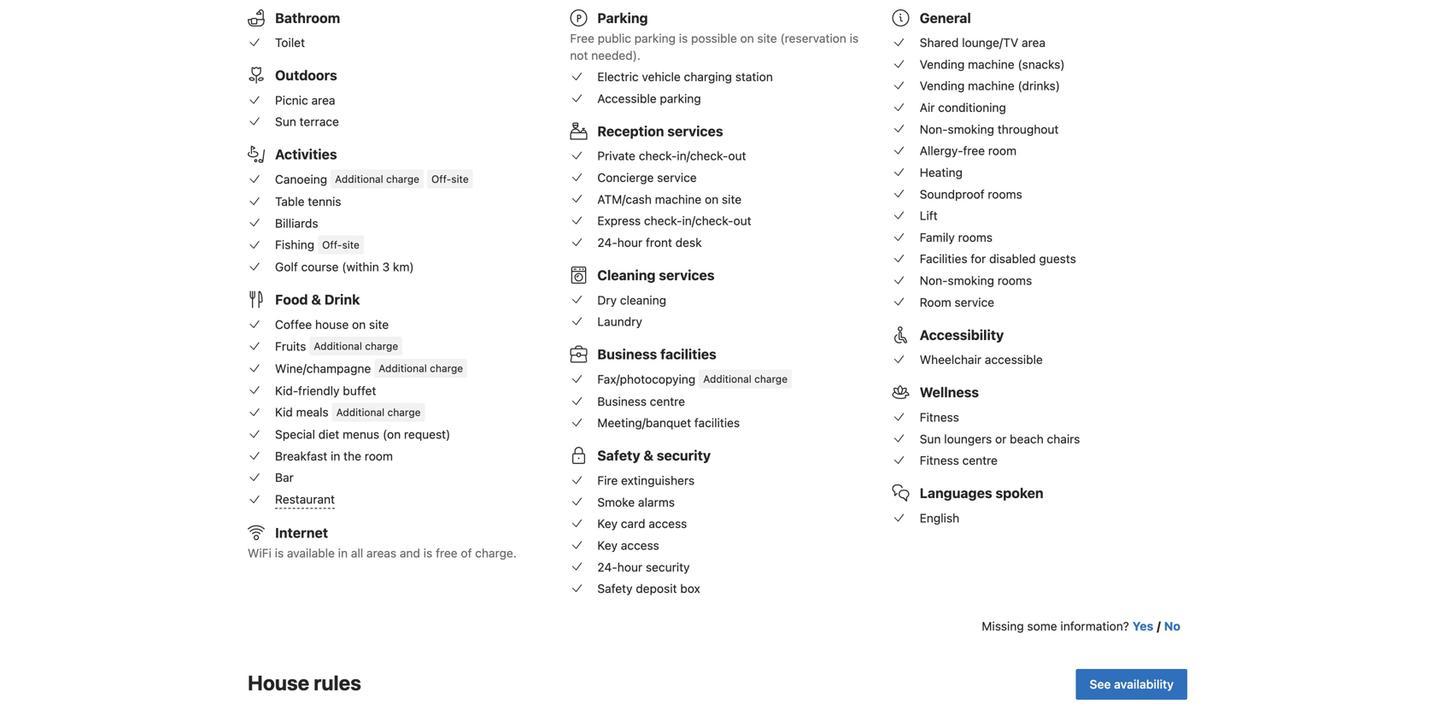 Task type: vqa. For each thing, say whether or not it's contained in the screenshot.


Task type: locate. For each thing, give the bounding box(es) containing it.
additional
[[335, 173, 383, 185], [314, 340, 362, 352], [379, 362, 427, 374], [704, 373, 752, 385], [336, 406, 385, 418]]

1 vertical spatial smoking
[[948, 274, 995, 288]]

hour
[[618, 235, 643, 250], [618, 560, 643, 574]]

key down "key card access" at the left bottom of page
[[598, 538, 618, 553]]

0 vertical spatial business
[[598, 346, 657, 362]]

2 vertical spatial machine
[[655, 192, 702, 206]]

some
[[1028, 619, 1058, 633]]

breakfast in the room
[[275, 449, 393, 463]]

key
[[598, 517, 618, 531], [598, 538, 618, 553]]

1 horizontal spatial &
[[644, 448, 654, 464]]

room
[[989, 144, 1017, 158], [365, 449, 393, 463]]

security
[[657, 448, 711, 464], [646, 560, 690, 574]]

additional up meeting/banquet facilities
[[704, 373, 752, 385]]

menus
[[343, 427, 380, 442]]

conditioning
[[939, 100, 1007, 115]]

0 vertical spatial security
[[657, 448, 711, 464]]

security for safety & security
[[657, 448, 711, 464]]

1 vertical spatial &
[[644, 448, 654, 464]]

the
[[344, 449, 362, 463]]

2 safety from the top
[[598, 582, 633, 596]]

table tennis
[[275, 194, 341, 209]]

safety for safety deposit box
[[598, 582, 633, 596]]

additional inside fax/photocopying additional charge
[[704, 373, 752, 385]]

parking down the "electric vehicle charging station"
[[660, 91, 701, 105]]

24- for reception
[[598, 235, 618, 250]]

1 smoking from the top
[[948, 122, 995, 136]]

fitness
[[920, 410, 960, 424], [920, 453, 960, 468]]

machine down vending machine (snacks)
[[968, 79, 1015, 93]]

services down the "desk"
[[659, 267, 715, 283]]

1 key from the top
[[598, 517, 618, 531]]

fruits
[[275, 339, 306, 353]]

accessible
[[598, 91, 657, 105]]

check- for private
[[639, 149, 677, 163]]

loungers
[[945, 432, 992, 446]]

non- down air
[[920, 122, 948, 136]]

1 24- from the top
[[598, 235, 618, 250]]

& for food
[[311, 292, 321, 308]]

free down non-smoking throughout
[[964, 144, 985, 158]]

0 vertical spatial services
[[668, 123, 724, 139]]

1 vertical spatial facilities
[[695, 416, 740, 430]]

security up extinguishers
[[657, 448, 711, 464]]

additional inside fruits additional charge
[[314, 340, 362, 352]]

safety & security
[[598, 448, 711, 464]]

business for business centre
[[598, 394, 647, 408]]

1 vertical spatial service
[[955, 295, 995, 309]]

fruits additional charge
[[275, 339, 398, 353]]

0 vertical spatial on
[[741, 31, 754, 45]]

1 horizontal spatial service
[[955, 295, 995, 309]]

services
[[668, 123, 724, 139], [659, 267, 715, 283]]

facilities down fax/photocopying additional charge
[[695, 416, 740, 430]]

1 vertical spatial sun
[[920, 432, 941, 446]]

meeting/banquet facilities
[[598, 416, 740, 430]]

facilities for meeting/banquet facilities
[[695, 416, 740, 430]]

fitness down wellness
[[920, 410, 960, 424]]

charge
[[386, 173, 420, 185], [365, 340, 398, 352], [430, 362, 463, 374], [755, 373, 788, 385], [388, 406, 421, 418]]

& right food
[[311, 292, 321, 308]]

needed).
[[592, 48, 641, 62]]

fitness centre
[[920, 453, 998, 468]]

restaurant
[[275, 492, 335, 507]]

1 vertical spatial safety
[[598, 582, 633, 596]]

2 business from the top
[[598, 394, 647, 408]]

1 vertical spatial security
[[646, 560, 690, 574]]

express check-in/check-out
[[598, 214, 752, 228]]

bar
[[275, 471, 294, 485]]

2 horizontal spatial on
[[741, 31, 754, 45]]

1 horizontal spatial sun
[[920, 432, 941, 446]]

terrace
[[300, 115, 339, 129]]

hour for reception
[[618, 235, 643, 250]]

machine
[[968, 57, 1015, 71], [968, 79, 1015, 93], [655, 192, 702, 206]]

machine down lounge/tv
[[968, 57, 1015, 71]]

1 vertical spatial rooms
[[959, 230, 993, 244]]

1 vertical spatial services
[[659, 267, 715, 283]]

0 horizontal spatial service
[[657, 171, 697, 185]]

room down non-smoking throughout
[[989, 144, 1017, 158]]

reception
[[598, 123, 664, 139]]

1 hour from the top
[[618, 235, 643, 250]]

accessible parking
[[598, 91, 701, 105]]

check-
[[639, 149, 677, 163], [644, 214, 682, 228]]

on up express check-in/check-out
[[705, 192, 719, 206]]

toilet
[[275, 36, 305, 50]]

hour down 'express'
[[618, 235, 643, 250]]

out
[[728, 149, 747, 163], [734, 214, 752, 228]]

0 horizontal spatial sun
[[275, 115, 296, 129]]

service for concierge service
[[657, 171, 697, 185]]

(drinks)
[[1018, 79, 1061, 93]]

24- down key access
[[598, 560, 618, 574]]

area up (snacks)
[[1022, 36, 1046, 50]]

additional up (on
[[379, 362, 427, 374]]

2 vending from the top
[[920, 79, 965, 93]]

0 vertical spatial non-
[[920, 122, 948, 136]]

service down private check-in/check-out
[[657, 171, 697, 185]]

sun for wellness
[[920, 432, 941, 446]]

1 vertical spatial check-
[[644, 214, 682, 228]]

box
[[681, 582, 701, 596]]

services for reception services
[[668, 123, 724, 139]]

sun
[[275, 115, 296, 129], [920, 432, 941, 446]]

0 horizontal spatial on
[[352, 317, 366, 332]]

in left all
[[338, 546, 348, 560]]

0 vertical spatial vending
[[920, 57, 965, 71]]

business up fax/photocopying
[[598, 346, 657, 362]]

1 vertical spatial parking
[[660, 91, 701, 105]]

special
[[275, 427, 315, 442]]

smoke
[[598, 495, 635, 509]]

0 vertical spatial access
[[649, 517, 687, 531]]

2 24- from the top
[[598, 560, 618, 574]]

dry cleaning
[[598, 293, 667, 307]]

picnic area
[[275, 93, 335, 107]]

0 vertical spatial check-
[[639, 149, 677, 163]]

0 vertical spatial room
[[989, 144, 1017, 158]]

1 non- from the top
[[920, 122, 948, 136]]

food
[[275, 292, 308, 308]]

1 fitness from the top
[[920, 410, 960, 424]]

business up meeting/banquet
[[598, 394, 647, 408]]

check- for express
[[644, 214, 682, 228]]

0 vertical spatial key
[[598, 517, 618, 531]]

0 horizontal spatial area
[[312, 93, 335, 107]]

smoking down for
[[948, 274, 995, 288]]

guests
[[1040, 252, 1077, 266]]

machine up express check-in/check-out
[[655, 192, 702, 206]]

room down (on
[[365, 449, 393, 463]]

0 vertical spatial free
[[964, 144, 985, 158]]

(within
[[342, 260, 379, 274]]

services up private check-in/check-out
[[668, 123, 724, 139]]

vending up air
[[920, 79, 965, 93]]

0 vertical spatial out
[[728, 149, 747, 163]]

charge for fruits
[[365, 340, 398, 352]]

area up terrace
[[312, 93, 335, 107]]

free
[[964, 144, 985, 158], [436, 546, 458, 560]]

check- up front
[[644, 214, 682, 228]]

safety up "fire"
[[598, 448, 641, 464]]

out down atm/cash machine on site
[[734, 214, 752, 228]]

parking down parking
[[635, 31, 676, 45]]

fitness down loungers
[[920, 453, 960, 468]]

available
[[287, 546, 335, 560]]

in
[[331, 449, 340, 463], [338, 546, 348, 560]]

0 vertical spatial rooms
[[988, 187, 1023, 201]]

1 safety from the top
[[598, 448, 641, 464]]

0 horizontal spatial free
[[436, 546, 458, 560]]

rooms up for
[[959, 230, 993, 244]]

access down "key card access" at the left bottom of page
[[621, 538, 660, 553]]

service down non-smoking rooms
[[955, 295, 995, 309]]

security up deposit
[[646, 560, 690, 574]]

0 vertical spatial 24-
[[598, 235, 618, 250]]

1 vertical spatial access
[[621, 538, 660, 553]]

charge inside fax/photocopying additional charge
[[755, 373, 788, 385]]

0 vertical spatial sun
[[275, 115, 296, 129]]

additional inside wine/champagne additional charge
[[379, 362, 427, 374]]

additional down house
[[314, 340, 362, 352]]

/
[[1157, 619, 1161, 633]]

1 business from the top
[[598, 346, 657, 362]]

0 vertical spatial in
[[331, 449, 340, 463]]

1 vertical spatial room
[[365, 449, 393, 463]]

1 vertical spatial in
[[338, 546, 348, 560]]

on right house
[[352, 317, 366, 332]]

additional inside kid meals additional charge
[[336, 406, 385, 418]]

0 vertical spatial smoking
[[948, 122, 995, 136]]

additional inside canoeing additional charge
[[335, 173, 383, 185]]

additional for fruits
[[314, 340, 362, 352]]

1 horizontal spatial free
[[964, 144, 985, 158]]

2 vertical spatial on
[[352, 317, 366, 332]]

0 vertical spatial safety
[[598, 448, 641, 464]]

24- down 'express'
[[598, 235, 618, 250]]

1 vertical spatial vending
[[920, 79, 965, 93]]

1 horizontal spatial on
[[705, 192, 719, 206]]

safety for safety & security
[[598, 448, 641, 464]]

&
[[311, 292, 321, 308], [644, 448, 654, 464]]

hour down key access
[[618, 560, 643, 574]]

charge inside wine/champagne additional charge
[[430, 362, 463, 374]]

1 vertical spatial fitness
[[920, 453, 960, 468]]

fax/photocopying additional charge
[[598, 372, 788, 386]]

public
[[598, 31, 631, 45]]

vehicle
[[642, 70, 681, 84]]

vending down the 'shared'
[[920, 57, 965, 71]]

0 horizontal spatial &
[[311, 292, 321, 308]]

rooms right soundproof
[[988, 187, 1023, 201]]

no
[[1165, 619, 1181, 633]]

lounge/tv
[[962, 36, 1019, 50]]

information?
[[1061, 619, 1130, 633]]

vending for vending machine (drinks)
[[920, 79, 965, 93]]

vending for vending machine (snacks)
[[920, 57, 965, 71]]

charging
[[684, 70, 732, 84]]

throughout
[[998, 122, 1059, 136]]

safety deposit box
[[598, 582, 701, 596]]

parking inside free public parking is possible on site (reservation is not needed).
[[635, 31, 676, 45]]

charge inside fruits additional charge
[[365, 340, 398, 352]]

kid
[[275, 405, 293, 419]]

meeting/banquet
[[598, 416, 691, 430]]

1 vertical spatial on
[[705, 192, 719, 206]]

0 vertical spatial centre
[[650, 394, 685, 408]]

charge inside canoeing additional charge
[[386, 173, 420, 185]]

is right and on the bottom left of page
[[424, 546, 433, 560]]

kid meals additional charge
[[275, 405, 421, 419]]

24- for safety
[[598, 560, 618, 574]]

laundry
[[598, 315, 643, 329]]

0 vertical spatial area
[[1022, 36, 1046, 50]]

1 horizontal spatial room
[[989, 144, 1017, 158]]

1 vending from the top
[[920, 57, 965, 71]]

off-site
[[432, 173, 469, 185]]

0 vertical spatial in/check-
[[677, 149, 729, 163]]

drink
[[325, 292, 360, 308]]

rooms down disabled
[[998, 274, 1033, 288]]

is left possible
[[679, 31, 688, 45]]

out up atm/cash machine on site
[[728, 149, 747, 163]]

0 horizontal spatial room
[[365, 449, 393, 463]]

in left the
[[331, 449, 340, 463]]

machine for general
[[968, 79, 1015, 93]]

1 vertical spatial off-
[[322, 239, 342, 251]]

0 vertical spatial service
[[657, 171, 697, 185]]

2 fitness from the top
[[920, 453, 960, 468]]

charge inside kid meals additional charge
[[388, 406, 421, 418]]

is right wifi
[[275, 546, 284, 560]]

in/check- down the "reception services"
[[677, 149, 729, 163]]

sun terrace
[[275, 115, 339, 129]]

fitness for fitness centre
[[920, 453, 960, 468]]

2 hour from the top
[[618, 560, 643, 574]]

service for room service
[[955, 295, 995, 309]]

security for 24-hour security
[[646, 560, 690, 574]]

1 horizontal spatial centre
[[963, 453, 998, 468]]

charge for fax/photocopying
[[755, 373, 788, 385]]

sun down picnic
[[275, 115, 296, 129]]

additional down buffet
[[336, 406, 385, 418]]

1 vertical spatial machine
[[968, 79, 1015, 93]]

electric vehicle charging station
[[598, 70, 773, 84]]

wine/champagne additional charge
[[275, 361, 463, 375]]

0 vertical spatial off-
[[432, 173, 452, 185]]

free left the of
[[436, 546, 458, 560]]

request)
[[404, 427, 451, 442]]

1 vertical spatial business
[[598, 394, 647, 408]]

1 vertical spatial non-
[[920, 274, 948, 288]]

on inside free public parking is possible on site (reservation is not needed).
[[741, 31, 754, 45]]

2 smoking from the top
[[948, 274, 995, 288]]

smoking down conditioning
[[948, 122, 995, 136]]

0 vertical spatial hour
[[618, 235, 643, 250]]

safety down 24-hour security
[[598, 582, 633, 596]]

sun up fitness centre
[[920, 432, 941, 446]]

0 horizontal spatial centre
[[650, 394, 685, 408]]

facilities up fax/photocopying additional charge
[[661, 346, 717, 362]]

is
[[679, 31, 688, 45], [850, 31, 859, 45], [275, 546, 284, 560], [424, 546, 433, 560]]

additional up tennis
[[335, 173, 383, 185]]

0 vertical spatial &
[[311, 292, 321, 308]]

fishing
[[275, 238, 315, 252]]

private check-in/check-out
[[598, 149, 747, 163]]

check- up 'concierge service'
[[639, 149, 677, 163]]

site inside free public parking is possible on site (reservation is not needed).
[[758, 31, 777, 45]]

1 horizontal spatial off-
[[432, 173, 452, 185]]

key down smoke
[[598, 517, 618, 531]]

non- for non-smoking throughout
[[920, 122, 948, 136]]

centre down loungers
[[963, 453, 998, 468]]

additional for fax/photocopying
[[704, 373, 752, 385]]

1 vertical spatial centre
[[963, 453, 998, 468]]

on right possible
[[741, 31, 754, 45]]

access down alarms
[[649, 517, 687, 531]]

2 non- from the top
[[920, 274, 948, 288]]

business
[[598, 346, 657, 362], [598, 394, 647, 408]]

1 vertical spatial in/check-
[[682, 214, 734, 228]]

in/check- up the "desk"
[[682, 214, 734, 228]]

1 vertical spatial key
[[598, 538, 618, 553]]

0 vertical spatial fitness
[[920, 410, 960, 424]]

non- up room
[[920, 274, 948, 288]]

facilities for business facilities
[[661, 346, 717, 362]]

0 vertical spatial facilities
[[661, 346, 717, 362]]

station
[[736, 70, 773, 84]]

reception services
[[598, 123, 724, 139]]

is right (reservation at the top right of page
[[850, 31, 859, 45]]

2 key from the top
[[598, 538, 618, 553]]

0 horizontal spatial off-
[[322, 239, 342, 251]]

lift
[[920, 209, 938, 223]]

& up fire extinguishers
[[644, 448, 654, 464]]

1 vertical spatial 24-
[[598, 560, 618, 574]]

general
[[920, 10, 972, 26]]

0 vertical spatial parking
[[635, 31, 676, 45]]

centre for business centre
[[650, 394, 685, 408]]

1 vertical spatial out
[[734, 214, 752, 228]]

1 vertical spatial hour
[[618, 560, 643, 574]]

centre up meeting/banquet facilities
[[650, 394, 685, 408]]



Task type: describe. For each thing, give the bounding box(es) containing it.
see
[[1090, 677, 1112, 692]]

wine/champagne
[[275, 361, 371, 375]]

out for express check-in/check-out
[[734, 214, 752, 228]]

room service
[[920, 295, 995, 309]]

fishing off-site
[[275, 238, 360, 252]]

see availability button
[[1077, 669, 1188, 700]]

of
[[461, 546, 472, 560]]

and
[[400, 546, 420, 560]]

fire
[[598, 474, 618, 488]]

rooms for family rooms
[[959, 230, 993, 244]]

beach
[[1010, 432, 1044, 446]]

0 vertical spatial machine
[[968, 57, 1015, 71]]

business for business facilities
[[598, 346, 657, 362]]

family
[[920, 230, 955, 244]]

sun for outdoors
[[275, 115, 296, 129]]

services for cleaning services
[[659, 267, 715, 283]]

wifi
[[248, 546, 272, 560]]

on for atm/cash machine on site
[[705, 192, 719, 206]]

yes button
[[1133, 618, 1154, 635]]

1 vertical spatial area
[[312, 93, 335, 107]]

(on
[[383, 427, 401, 442]]

non-smoking rooms
[[920, 274, 1033, 288]]

desk
[[676, 235, 702, 250]]

buffet
[[343, 384, 376, 398]]

in/check- for express check-in/check-out
[[682, 214, 734, 228]]

picnic
[[275, 93, 308, 107]]

dry
[[598, 293, 617, 307]]

cleaning services
[[598, 267, 715, 283]]

key access
[[598, 538, 660, 553]]

extinguishers
[[621, 474, 695, 488]]

room
[[920, 295, 952, 309]]

concierge service
[[598, 171, 697, 185]]

24-hour security
[[598, 560, 690, 574]]

(reservation
[[781, 31, 847, 45]]

house
[[248, 671, 310, 695]]

disabled
[[990, 252, 1036, 266]]

table
[[275, 194, 305, 209]]

2 vertical spatial rooms
[[998, 274, 1033, 288]]

wellness
[[920, 384, 979, 401]]

shared
[[920, 36, 959, 50]]

soundproof
[[920, 187, 985, 201]]

charge for wine/champagne
[[430, 362, 463, 374]]

sun loungers or beach chairs
[[920, 432, 1081, 446]]

rooms for soundproof rooms
[[988, 187, 1023, 201]]

free public parking is possible on site (reservation is not needed).
[[570, 31, 859, 62]]

for
[[971, 252, 986, 266]]

off- inside fishing off-site
[[322, 239, 342, 251]]

fire extinguishers
[[598, 474, 695, 488]]

golf course (within 3 km)
[[275, 260, 414, 274]]

special diet menus (on request)
[[275, 427, 451, 442]]

areas
[[367, 546, 397, 560]]

all
[[351, 546, 363, 560]]

house rules
[[248, 671, 361, 695]]

english
[[920, 511, 960, 525]]

coffee house on site
[[275, 317, 389, 332]]

front
[[646, 235, 673, 250]]

smoking for rooms
[[948, 274, 995, 288]]

1 vertical spatial free
[[436, 546, 458, 560]]

private
[[598, 149, 636, 163]]

site inside fishing off-site
[[342, 239, 360, 251]]

spoken
[[996, 485, 1044, 501]]

diet
[[319, 427, 340, 442]]

hour for safety
[[618, 560, 643, 574]]

centre for fitness centre
[[963, 453, 998, 468]]

activities
[[275, 146, 337, 163]]

fax/photocopying
[[598, 372, 696, 386]]

non-smoking throughout
[[920, 122, 1059, 136]]

not
[[570, 48, 588, 62]]

charge for canoeing
[[386, 173, 420, 185]]

meals
[[296, 405, 329, 419]]

wifi is available in all areas and is free of charge.
[[248, 546, 517, 560]]

tennis
[[308, 194, 341, 209]]

languages
[[920, 485, 993, 501]]

on for coffee house on site
[[352, 317, 366, 332]]

additional for wine/champagne
[[379, 362, 427, 374]]

machine for reception services
[[655, 192, 702, 206]]

business facilities
[[598, 346, 717, 362]]

missing some information? yes / no
[[982, 619, 1181, 633]]

billiards
[[275, 216, 318, 230]]

in/check- for private check-in/check-out
[[677, 149, 729, 163]]

smoking for throughout
[[948, 122, 995, 136]]

express
[[598, 214, 641, 228]]

additional for canoeing
[[335, 173, 383, 185]]

heating
[[920, 165, 963, 179]]

km)
[[393, 260, 414, 274]]

concierge
[[598, 171, 654, 185]]

1 horizontal spatial area
[[1022, 36, 1046, 50]]

coffee
[[275, 317, 312, 332]]

possible
[[691, 31, 737, 45]]

& for safety
[[644, 448, 654, 464]]

friendly
[[298, 384, 340, 398]]

vending machine (drinks)
[[920, 79, 1061, 93]]

house
[[315, 317, 349, 332]]

key for key card access
[[598, 517, 618, 531]]

out for private check-in/check-out
[[728, 149, 747, 163]]

electric
[[598, 70, 639, 84]]

bathroom
[[275, 10, 340, 26]]

fitness for fitness
[[920, 410, 960, 424]]

soundproof rooms
[[920, 187, 1023, 201]]

kid-friendly buffet
[[275, 384, 376, 398]]

3
[[382, 260, 390, 274]]

non- for non-smoking rooms
[[920, 274, 948, 288]]

key for key access
[[598, 538, 618, 553]]

food & drink
[[275, 292, 360, 308]]

languages spoken
[[920, 485, 1044, 501]]

shared lounge/tv area
[[920, 36, 1046, 50]]

facilities
[[920, 252, 968, 266]]



